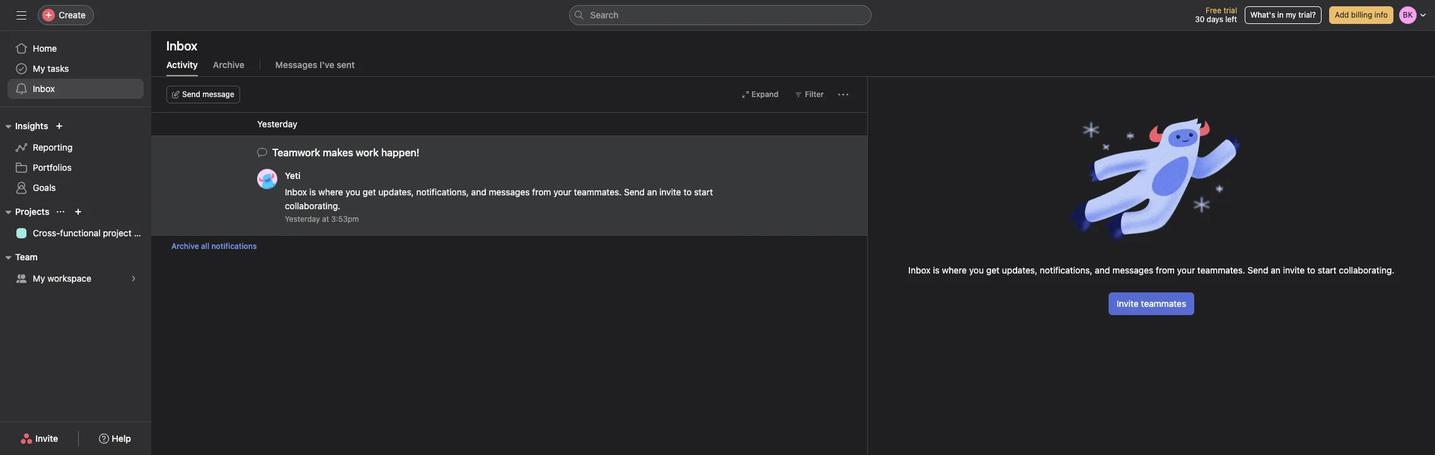 Task type: locate. For each thing, give the bounding box(es) containing it.
add
[[1335, 10, 1349, 20]]

1 horizontal spatial an
[[1271, 265, 1281, 276]]

0 horizontal spatial notifications,
[[416, 187, 469, 197]]

1 vertical spatial send
[[624, 187, 645, 197]]

projects element
[[0, 200, 151, 246]]

1 horizontal spatial where
[[942, 265, 967, 276]]

1 vertical spatial yesterday
[[285, 214, 320, 224]]

0 vertical spatial your
[[554, 187, 572, 197]]

where inside yeti inbox is where you get updates, notifications, and messages from your teammates. send an invite to start collaborating. yesterday at 3:53pm
[[318, 187, 343, 197]]

0 horizontal spatial to
[[684, 187, 692, 197]]

1 vertical spatial start
[[1318, 265, 1337, 276]]

expand button
[[736, 86, 784, 103]]

0 vertical spatial my
[[33, 63, 45, 74]]

an
[[647, 187, 657, 197], [1271, 265, 1281, 276]]

messages
[[489, 187, 530, 197], [1113, 265, 1154, 276]]

see details, my workspace image
[[130, 275, 137, 282]]

messages i've sent
[[275, 59, 355, 70]]

1 horizontal spatial send
[[624, 187, 645, 197]]

your
[[554, 187, 572, 197], [1177, 265, 1195, 276]]

inbox is where you get updates, notifications, and messages from your teammates. send an invite to start collaborating.
[[909, 265, 1395, 276]]

0 vertical spatial teammates.
[[574, 187, 622, 197]]

1 vertical spatial your
[[1177, 265, 1195, 276]]

0 vertical spatial invite
[[1117, 298, 1139, 309]]

1 vertical spatial archive
[[171, 241, 199, 251]]

yesterday left at
[[285, 214, 320, 224]]

messages up invite teammates
[[1113, 265, 1154, 276]]

new project or portfolio image
[[75, 208, 82, 216]]

invite inside invite teammates "button"
[[1117, 298, 1139, 309]]

0 vertical spatial get
[[363, 187, 376, 197]]

and up archive all notifications button
[[471, 187, 487, 197]]

1 horizontal spatial you
[[969, 265, 984, 276]]

1 vertical spatial invite
[[35, 433, 58, 444]]

my down team
[[33, 273, 45, 284]]

0 vertical spatial updates,
[[379, 187, 414, 197]]

archive up the 'message'
[[213, 59, 244, 70]]

1 my from the top
[[33, 63, 45, 74]]

from
[[532, 187, 551, 197], [1156, 265, 1175, 276]]

1 horizontal spatial from
[[1156, 265, 1175, 276]]

collaborating. inside yeti inbox is where you get updates, notifications, and messages from your teammates. send an invite to start collaborating. yesterday at 3:53pm
[[285, 200, 341, 211]]

and
[[471, 187, 487, 197], [1095, 265, 1110, 276]]

teammates
[[1141, 298, 1187, 309]]

2 my from the top
[[33, 273, 45, 284]]

0 horizontal spatial send
[[182, 90, 200, 99]]

0 horizontal spatial invite
[[660, 187, 681, 197]]

collaborating.
[[285, 200, 341, 211], [1339, 265, 1395, 276]]

1 horizontal spatial updates,
[[1002, 265, 1038, 276]]

0 vertical spatial an
[[647, 187, 657, 197]]

cross-functional project plan
[[33, 228, 151, 238]]

where
[[318, 187, 343, 197], [942, 265, 967, 276]]

1 vertical spatial collaborating.
[[1339, 265, 1395, 276]]

0 vertical spatial send
[[182, 90, 200, 99]]

what's
[[1251, 10, 1276, 20]]

you
[[346, 187, 360, 197], [969, 265, 984, 276]]

teammates. inside yeti inbox is where you get updates, notifications, and messages from your teammates. send an invite to start collaborating. yesterday at 3:53pm
[[574, 187, 622, 197]]

0 horizontal spatial messages
[[489, 187, 530, 197]]

project
[[103, 228, 132, 238]]

sent
[[337, 59, 355, 70]]

send message button
[[166, 86, 240, 103]]

what's in my trial? button
[[1245, 6, 1322, 24]]

inbox link
[[8, 79, 144, 99]]

0 horizontal spatial updates,
[[379, 187, 414, 197]]

1 vertical spatial my
[[33, 273, 45, 284]]

invite for invite
[[35, 433, 58, 444]]

1 horizontal spatial and
[[1095, 265, 1110, 276]]

an inside yeti inbox is where you get updates, notifications, and messages from your teammates. send an invite to start collaborating. yesterday at 3:53pm
[[647, 187, 657, 197]]

notifications,
[[416, 187, 469, 197], [1040, 265, 1093, 276]]

is
[[309, 187, 316, 197], [933, 265, 940, 276]]

archive
[[213, 59, 244, 70], [171, 241, 199, 251]]

i've
[[320, 59, 334, 70]]

2 vertical spatial send
[[1248, 265, 1269, 276]]

and up invite teammates "button" at the bottom right of page
[[1095, 265, 1110, 276]]

cross-
[[33, 228, 60, 238]]

0 horizontal spatial where
[[318, 187, 343, 197]]

workspace
[[47, 273, 91, 284]]

0 vertical spatial where
[[318, 187, 343, 197]]

projects
[[15, 206, 49, 217]]

1 vertical spatial where
[[942, 265, 967, 276]]

add billing info
[[1335, 10, 1388, 20]]

to
[[684, 187, 692, 197], [1308, 265, 1316, 276]]

my inside global element
[[33, 63, 45, 74]]

messages inside yeti inbox is where you get updates, notifications, and messages from your teammates. send an invite to start collaborating. yesterday at 3:53pm
[[489, 187, 530, 197]]

2 horizontal spatial send
[[1248, 265, 1269, 276]]

your inside yeti inbox is where you get updates, notifications, and messages from your teammates. send an invite to start collaborating. yesterday at 3:53pm
[[554, 187, 572, 197]]

invite teammates button
[[1109, 293, 1195, 315]]

invite for invite teammates
[[1117, 298, 1139, 309]]

1 vertical spatial and
[[1095, 265, 1110, 276]]

0 vertical spatial you
[[346, 187, 360, 197]]

teammates.
[[574, 187, 622, 197], [1198, 265, 1246, 276]]

1 vertical spatial updates,
[[1002, 265, 1038, 276]]

archive inside button
[[171, 241, 199, 251]]

0 horizontal spatial an
[[647, 187, 657, 197]]

0 horizontal spatial start
[[694, 187, 713, 197]]

expand
[[752, 90, 779, 99]]

inbox inside yeti inbox is where you get updates, notifications, and messages from your teammates. send an invite to start collaborating. yesterday at 3:53pm
[[285, 187, 307, 197]]

0 horizontal spatial teammates.
[[574, 187, 622, 197]]

0 vertical spatial archive
[[213, 59, 244, 70]]

more actions image
[[839, 90, 849, 100]]

portfolios link
[[8, 158, 144, 178]]

invite
[[1117, 298, 1139, 309], [35, 433, 58, 444]]

1 vertical spatial from
[[1156, 265, 1175, 276]]

notifications, inside yeti inbox is where you get updates, notifications, and messages from your teammates. send an invite to start collaborating. yesterday at 3:53pm
[[416, 187, 469, 197]]

add billing info button
[[1330, 6, 1394, 24]]

goals link
[[8, 178, 144, 198]]

activity
[[166, 59, 198, 70]]

0 vertical spatial from
[[532, 187, 551, 197]]

1 horizontal spatial to
[[1308, 265, 1316, 276]]

yeti inbox is where you get updates, notifications, and messages from your teammates. send an invite to start collaborating. yesterday at 3:53pm
[[285, 170, 716, 224]]

1 horizontal spatial archive
[[213, 59, 244, 70]]

updates, inside yeti inbox is where you get updates, notifications, and messages from your teammates. send an invite to start collaborating. yesterday at 3:53pm
[[379, 187, 414, 197]]

messages up archive all notifications button
[[489, 187, 530, 197]]

billing
[[1352, 10, 1373, 20]]

1 vertical spatial to
[[1308, 265, 1316, 276]]

yesterday up "teamwork"
[[257, 119, 297, 129]]

get
[[363, 187, 376, 197], [987, 265, 1000, 276]]

1 horizontal spatial get
[[987, 265, 1000, 276]]

start
[[694, 187, 713, 197], [1318, 265, 1337, 276]]

reporting
[[33, 142, 73, 153]]

help button
[[91, 427, 139, 450]]

1 horizontal spatial collaborating.
[[1339, 265, 1395, 276]]

archive for archive
[[213, 59, 244, 70]]

my
[[33, 63, 45, 74], [33, 273, 45, 284]]

1 vertical spatial messages
[[1113, 265, 1154, 276]]

and inside yeti inbox is where you get updates, notifications, and messages from your teammates. send an invite to start collaborating. yesterday at 3:53pm
[[471, 187, 487, 197]]

goals
[[33, 182, 56, 193]]

updates,
[[379, 187, 414, 197], [1002, 265, 1038, 276]]

is inside yeti inbox is where you get updates, notifications, and messages from your teammates. send an invite to start collaborating. yesterday at 3:53pm
[[309, 187, 316, 197]]

0 vertical spatial collaborating.
[[285, 200, 341, 211]]

1 horizontal spatial your
[[1177, 265, 1195, 276]]

0 horizontal spatial collaborating.
[[285, 200, 341, 211]]

activity link
[[166, 59, 198, 76]]

1 vertical spatial is
[[933, 265, 940, 276]]

my
[[1286, 10, 1297, 20]]

0 horizontal spatial and
[[471, 187, 487, 197]]

invite button
[[12, 427, 66, 450]]

my tasks
[[33, 63, 69, 74]]

0 horizontal spatial get
[[363, 187, 376, 197]]

1 vertical spatial invite
[[1283, 265, 1305, 276]]

messages i've sent link
[[275, 59, 355, 76]]

my inside teams element
[[33, 273, 45, 284]]

send message
[[182, 90, 234, 99]]

my left tasks
[[33, 63, 45, 74]]

invite inside invite button
[[35, 433, 58, 444]]

plan
[[134, 228, 151, 238]]

filter
[[805, 90, 824, 99]]

0 horizontal spatial you
[[346, 187, 360, 197]]

0 horizontal spatial from
[[532, 187, 551, 197]]

0 vertical spatial messages
[[489, 187, 530, 197]]

0 vertical spatial notifications,
[[416, 187, 469, 197]]

inbox
[[166, 38, 197, 53], [33, 83, 55, 94], [285, 187, 307, 197], [909, 265, 931, 276]]

0 vertical spatial to
[[684, 187, 692, 197]]

0 vertical spatial invite
[[660, 187, 681, 197]]

info
[[1375, 10, 1388, 20]]

1 vertical spatial teammates.
[[1198, 265, 1246, 276]]

0 horizontal spatial archive
[[171, 241, 199, 251]]

0 vertical spatial is
[[309, 187, 316, 197]]

at
[[322, 214, 329, 224]]

0 horizontal spatial invite
[[35, 433, 58, 444]]

search
[[590, 9, 619, 20]]

0 horizontal spatial your
[[554, 187, 572, 197]]

1 horizontal spatial invite
[[1283, 265, 1305, 276]]

invite inside yeti inbox is where you get updates, notifications, and messages from your teammates. send an invite to start collaborating. yesterday at 3:53pm
[[660, 187, 681, 197]]

0 horizontal spatial is
[[309, 187, 316, 197]]

1 horizontal spatial invite
[[1117, 298, 1139, 309]]

yesterday inside yeti inbox is where you get updates, notifications, and messages from your teammates. send an invite to start collaborating. yesterday at 3:53pm
[[285, 214, 320, 224]]

start inside yeti inbox is where you get updates, notifications, and messages from your teammates. send an invite to start collaborating. yesterday at 3:53pm
[[694, 187, 713, 197]]

archive left all
[[171, 241, 199, 251]]

teams element
[[0, 246, 151, 291]]

invite
[[660, 187, 681, 197], [1283, 265, 1305, 276]]

yesterday
[[257, 119, 297, 129], [285, 214, 320, 224]]

0 vertical spatial and
[[471, 187, 487, 197]]

0 vertical spatial start
[[694, 187, 713, 197]]

1 horizontal spatial notifications,
[[1040, 265, 1093, 276]]

trial
[[1224, 6, 1238, 15]]



Task type: describe. For each thing, give the bounding box(es) containing it.
team
[[15, 252, 38, 262]]

archive link
[[213, 59, 244, 76]]

insights
[[15, 120, 48, 131]]

archive for archive all notifications
[[171, 241, 199, 251]]

tasks
[[47, 63, 69, 74]]

what's in my trial?
[[1251, 10, 1316, 20]]

message
[[203, 90, 234, 99]]

search button
[[569, 5, 872, 25]]

team button
[[0, 250, 38, 265]]

functional
[[60, 228, 101, 238]]

insights button
[[0, 119, 48, 134]]

3:53pm
[[331, 214, 359, 224]]

work happen!
[[356, 147, 420, 158]]

my for my tasks
[[33, 63, 45, 74]]

1 horizontal spatial start
[[1318, 265, 1337, 276]]

filter button
[[790, 86, 830, 103]]

search list box
[[569, 5, 872, 25]]

portfolios
[[33, 162, 72, 173]]

my tasks link
[[8, 59, 144, 79]]

insights element
[[0, 115, 151, 200]]

you inside yeti inbox is where you get updates, notifications, and messages from your teammates. send an invite to start collaborating. yesterday at 3:53pm
[[346, 187, 360, 197]]

0 vertical spatial yesterday
[[257, 119, 297, 129]]

1 vertical spatial you
[[969, 265, 984, 276]]

free trial 30 days left
[[1195, 6, 1238, 24]]

create
[[59, 9, 86, 20]]

free
[[1206, 6, 1222, 15]]

makes
[[323, 147, 353, 158]]

my workspace
[[33, 273, 91, 284]]

left
[[1226, 15, 1238, 24]]

1 vertical spatial an
[[1271, 265, 1281, 276]]

projects button
[[0, 204, 49, 219]]

1 horizontal spatial teammates.
[[1198, 265, 1246, 276]]

trial?
[[1299, 10, 1316, 20]]

to inside yeti inbox is where you get updates, notifications, and messages from your teammates. send an invite to start collaborating. yesterday at 3:53pm
[[684, 187, 692, 197]]

send inside yeti inbox is where you get updates, notifications, and messages from your teammates. send an invite to start collaborating. yesterday at 3:53pm
[[624, 187, 645, 197]]

show options, current sort, top image
[[57, 208, 65, 216]]

inbox inside global element
[[33, 83, 55, 94]]

teamwork
[[272, 147, 320, 158]]

create button
[[38, 5, 94, 25]]

all
[[201, 241, 209, 251]]

1 vertical spatial notifications,
[[1040, 265, 1093, 276]]

from inside yeti inbox is where you get updates, notifications, and messages from your teammates. send an invite to start collaborating. yesterday at 3:53pm
[[532, 187, 551, 197]]

archive all notifications
[[171, 241, 257, 251]]

yeti
[[285, 170, 301, 181]]

help
[[112, 433, 131, 444]]

1 horizontal spatial messages
[[1113, 265, 1154, 276]]

reporting link
[[8, 137, 144, 158]]

home
[[33, 43, 57, 54]]

send inside send message button
[[182, 90, 200, 99]]

messages
[[275, 59, 317, 70]]

my workspace link
[[8, 269, 144, 289]]

invite teammates
[[1117, 298, 1187, 309]]

archive all notifications button
[[151, 236, 868, 257]]

teamwork makes work happen!
[[272, 147, 420, 158]]

hide sidebar image
[[16, 10, 26, 20]]

get inside yeti inbox is where you get updates, notifications, and messages from your teammates. send an invite to start collaborating. yesterday at 3:53pm
[[363, 187, 376, 197]]

days
[[1207, 15, 1224, 24]]

my for my workspace
[[33, 273, 45, 284]]

1 vertical spatial get
[[987, 265, 1000, 276]]

cross-functional project plan link
[[8, 223, 151, 243]]

new image
[[56, 122, 63, 130]]

in
[[1278, 10, 1284, 20]]

1 horizontal spatial is
[[933, 265, 940, 276]]

global element
[[0, 31, 151, 107]]

home link
[[8, 38, 144, 59]]

notifications
[[211, 241, 257, 251]]

30
[[1195, 15, 1205, 24]]



Task type: vqa. For each thing, say whether or not it's contained in the screenshot.
row
no



